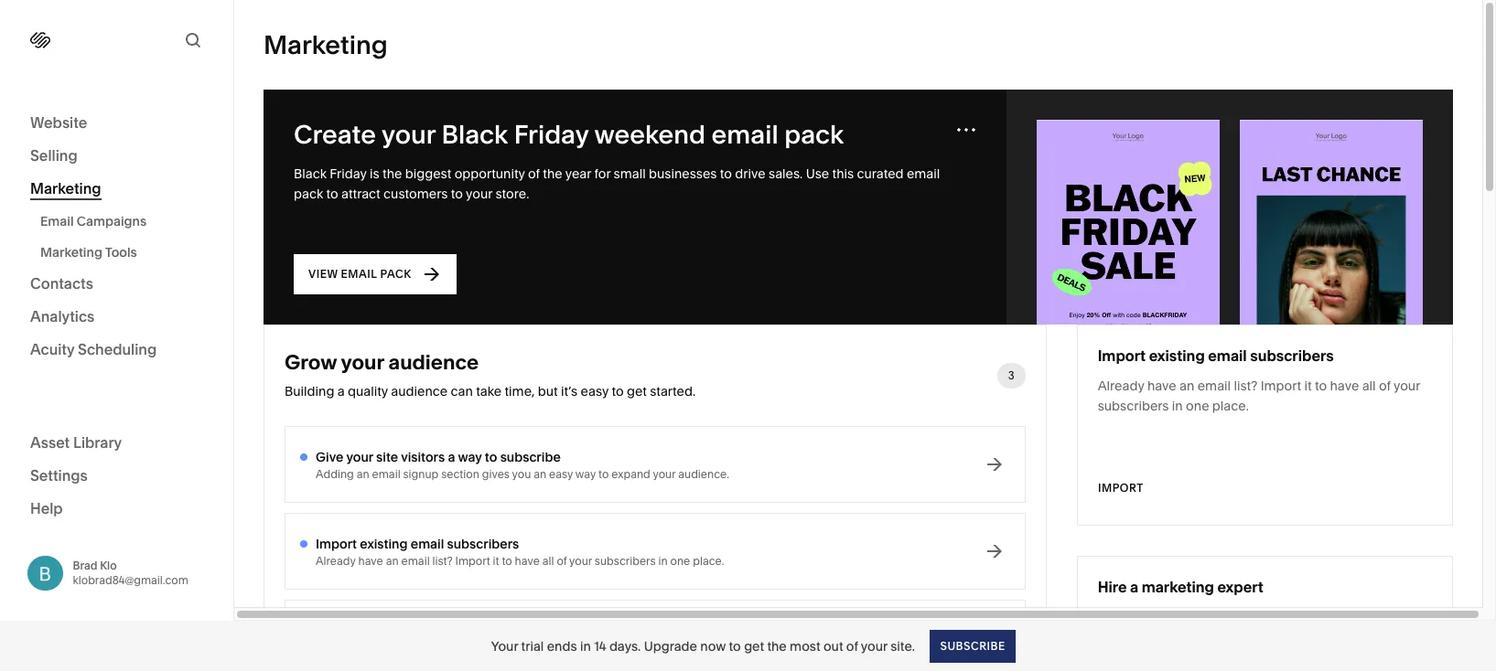 Task type: describe. For each thing, give the bounding box(es) containing it.
campaigns
[[77, 213, 147, 230]]

the
[[767, 638, 787, 655]]

website link
[[30, 113, 203, 135]]

of
[[847, 638, 858, 655]]

library
[[73, 433, 122, 452]]

marketing link
[[30, 178, 203, 200]]

settings link
[[30, 465, 203, 487]]

your
[[861, 638, 888, 655]]

help link
[[30, 498, 63, 519]]

analytics link
[[30, 307, 203, 329]]

upgrade
[[644, 638, 697, 655]]

most
[[790, 638, 821, 655]]

website
[[30, 114, 87, 132]]

contacts link
[[30, 274, 203, 296]]

brad klo klobrad84@gmail.com
[[73, 559, 188, 587]]

email
[[40, 213, 74, 230]]

out
[[824, 638, 844, 655]]

email campaigns
[[40, 213, 147, 230]]

help
[[30, 499, 63, 518]]

acuity scheduling
[[30, 341, 157, 359]]

subscribe button
[[930, 630, 1015, 663]]

subscribe
[[940, 639, 1005, 653]]



Task type: vqa. For each thing, say whether or not it's contained in the screenshot.
the topmost you
no



Task type: locate. For each thing, give the bounding box(es) containing it.
selling
[[30, 146, 78, 165]]

0 vertical spatial marketing
[[30, 179, 101, 198]]

marketing for marketing
[[30, 179, 101, 198]]

marketing
[[30, 179, 101, 198], [40, 244, 102, 261]]

get
[[744, 638, 764, 655]]

14
[[594, 638, 606, 655]]

your
[[491, 638, 518, 655]]

marketing for marketing tools
[[40, 244, 102, 261]]

to
[[729, 638, 741, 655]]

acuity
[[30, 341, 74, 359]]

email campaigns link
[[40, 206, 213, 237]]

now
[[701, 638, 726, 655]]

analytics
[[30, 308, 95, 326]]

marketing tools link
[[40, 237, 213, 268]]

marketing up email at top left
[[30, 179, 101, 198]]

klo
[[100, 559, 117, 573]]

in
[[580, 638, 591, 655]]

klobrad84@gmail.com
[[73, 574, 188, 587]]

asset
[[30, 433, 70, 452]]

asset library
[[30, 433, 122, 452]]

1 vertical spatial marketing
[[40, 244, 102, 261]]

scheduling
[[78, 341, 157, 359]]

tools
[[105, 244, 137, 261]]

brad
[[73, 559, 97, 573]]

trial
[[521, 638, 544, 655]]

selling link
[[30, 146, 203, 168]]

asset library link
[[30, 433, 203, 454]]

marketing tools
[[40, 244, 137, 261]]

days.
[[610, 638, 641, 655]]

site.
[[891, 638, 915, 655]]

settings
[[30, 466, 88, 485]]

acuity scheduling link
[[30, 340, 203, 362]]

your trial ends in 14 days. upgrade now to get the most out of your site.
[[491, 638, 915, 655]]

marketing up contacts
[[40, 244, 102, 261]]

ends
[[547, 638, 577, 655]]

contacts
[[30, 275, 93, 293]]



